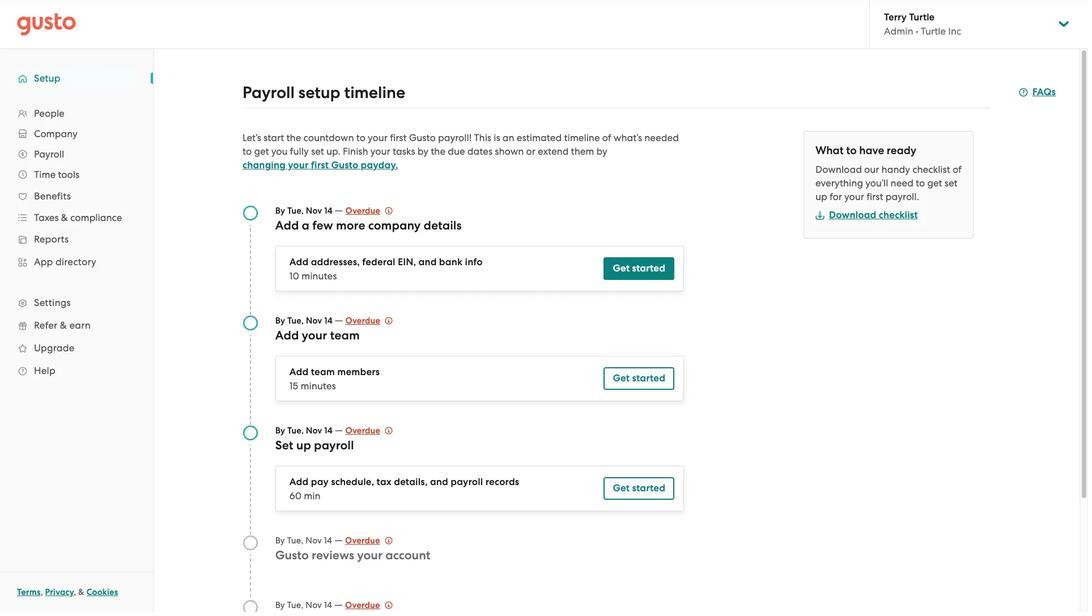 Task type: vqa. For each thing, say whether or not it's contained in the screenshot.
payroll to the left
yes



Task type: locate. For each thing, give the bounding box(es) containing it.
nov for reviews
[[306, 536, 322, 546]]

14 up add your team
[[324, 316, 333, 326]]

reports link
[[11, 229, 142, 249]]

— up add your team
[[335, 315, 343, 326]]

tue, up set
[[287, 426, 304, 436]]

2 horizontal spatial gusto
[[409, 132, 436, 143]]

the inside finish your tasks by the due dates shown or extend them by changing your first gusto payday.
[[431, 146, 446, 157]]

overdue button up members
[[346, 314, 393, 328]]

0 horizontal spatial first
[[311, 159, 329, 171]]

1 horizontal spatial ,
[[74, 587, 76, 598]]

2 vertical spatial get started
[[613, 483, 666, 494]]

minutes right 15
[[301, 380, 336, 392]]

overdue button up tax
[[346, 424, 393, 438]]

changing your first gusto payday. button
[[243, 159, 398, 172]]

0 vertical spatial and
[[419, 256, 437, 268]]

the left due
[[431, 146, 446, 157]]

terry
[[885, 11, 907, 23]]

2 — from the top
[[335, 315, 343, 326]]

and right details,
[[430, 476, 449, 488]]

0 vertical spatial timeline
[[344, 83, 406, 103]]

1 , from the left
[[41, 587, 43, 598]]

1 by from the left
[[418, 146, 429, 157]]

payroll up start
[[243, 83, 295, 103]]

settings
[[34, 297, 71, 308]]

your up finish
[[368, 132, 388, 143]]

fully
[[290, 146, 309, 157]]

14 up set up payroll
[[324, 426, 333, 436]]

10
[[290, 270, 299, 282]]

nov up set up payroll
[[306, 426, 322, 436]]

payroll left records
[[451, 476, 483, 488]]

1 vertical spatial started
[[632, 373, 666, 384]]

0 horizontal spatial timeline
[[344, 83, 406, 103]]

taxes & compliance
[[34, 212, 122, 223]]

by
[[275, 206, 285, 216], [275, 316, 285, 326], [275, 426, 285, 436], [275, 536, 285, 546], [275, 600, 285, 611]]

1 vertical spatial get started
[[613, 373, 666, 384]]

by right circle blank image
[[275, 600, 285, 611]]

checklist down payroll.
[[879, 209, 918, 221]]

3 started from the top
[[632, 483, 666, 494]]

the
[[287, 132, 301, 143], [431, 146, 446, 157]]

everything
[[816, 177, 864, 189]]

team left members
[[311, 366, 335, 378]]

privacy link
[[45, 587, 74, 598]]

4 by tue, nov 14 — from the top
[[275, 535, 345, 546]]

— up set up payroll
[[335, 425, 343, 436]]

— for your
[[335, 535, 343, 546]]

compliance
[[70, 212, 122, 223]]

& left cookies "button"
[[78, 587, 84, 598]]

company button
[[11, 124, 142, 144]]

set right "need"
[[945, 177, 958, 189]]

first inside finish your tasks by the due dates shown or extend them by changing your first gusto payday.
[[311, 159, 329, 171]]

needed
[[645, 132, 679, 143]]

get inside download our handy checklist of everything you'll need to get set up for your first payroll.
[[928, 177, 943, 189]]

add inside add team members 15 minutes
[[290, 366, 309, 378]]

0 vertical spatial turtle
[[910, 11, 935, 23]]

get started for payroll
[[613, 483, 666, 494]]

company
[[34, 128, 78, 139]]

payroll setup timeline
[[243, 83, 406, 103]]

0 vertical spatial up
[[816, 191, 828, 202]]

gusto left reviews
[[275, 548, 309, 563]]

by tue, nov 14 — up reviews
[[275, 535, 345, 546]]

1 vertical spatial set
[[945, 177, 958, 189]]

first down you'll
[[867, 191, 884, 202]]

14 up reviews
[[324, 536, 332, 546]]

the up 'fully'
[[287, 132, 301, 143]]

1 horizontal spatial get
[[928, 177, 943, 189]]

add inside add addresses, federal ein, and bank info 10 minutes
[[290, 256, 309, 268]]

— up reviews
[[335, 535, 343, 546]]

by tue, nov 14 — down reviews
[[275, 599, 345, 611]]

overdue up add your team
[[346, 316, 381, 326]]

0 vertical spatial first
[[390, 132, 407, 143]]

overdue up add a few more company details
[[346, 206, 381, 216]]

0 vertical spatial get
[[254, 146, 269, 157]]

taxes & compliance button
[[11, 208, 142, 228]]

0 vertical spatial started
[[632, 263, 666, 274]]

checklist up "need"
[[913, 164, 951, 175]]

1 vertical spatial team
[[311, 366, 335, 378]]

nov up reviews
[[306, 536, 322, 546]]

2 get started button from the top
[[604, 367, 675, 390]]

timeline right setup
[[344, 83, 406, 103]]

2 vertical spatial first
[[867, 191, 884, 202]]

tue, for a
[[287, 206, 304, 216]]

team up members
[[330, 328, 360, 343]]

payroll inside 'dropdown button'
[[34, 149, 64, 160]]

overdue for your
[[345, 536, 380, 546]]

of inside download our handy checklist of everything you'll need to get set up for your first payroll.
[[953, 164, 962, 175]]

2 nov from the top
[[306, 316, 322, 326]]

gusto down finish
[[331, 159, 359, 171]]

download down for
[[830, 209, 877, 221]]

dates
[[468, 146, 493, 157]]

by up add your team
[[275, 316, 285, 326]]

0 vertical spatial get started
[[613, 263, 666, 274]]

add pay schedule, tax details, and payroll records 60 min
[[290, 476, 520, 502]]

0 vertical spatial team
[[330, 328, 360, 343]]

by tue, nov 14 — for your
[[275, 315, 346, 326]]

first inside let's start the countdown to your first gusto payroll! this is an estimated                     timeline of what's needed to get you fully set up.
[[390, 132, 407, 143]]

nov down reviews
[[306, 600, 322, 611]]

overdue up gusto reviews your account
[[345, 536, 380, 546]]

get
[[613, 263, 630, 274], [613, 373, 630, 384], [613, 483, 630, 494]]

2 get from the top
[[613, 373, 630, 384]]

0 horizontal spatial up
[[296, 438, 311, 453]]

0 horizontal spatial ,
[[41, 587, 43, 598]]

payroll up time
[[34, 149, 64, 160]]

3 by from the top
[[275, 426, 285, 436]]

2 vertical spatial started
[[632, 483, 666, 494]]

0 vertical spatial get
[[613, 263, 630, 274]]

setup
[[299, 83, 341, 103]]

of
[[603, 132, 612, 143], [953, 164, 962, 175]]

first inside download our handy checklist of everything you'll need to get set up for your first payroll.
[[867, 191, 884, 202]]

details,
[[394, 476, 428, 488]]

4 by from the top
[[275, 536, 285, 546]]

payroll
[[243, 83, 295, 103], [34, 149, 64, 160]]

taxes
[[34, 212, 59, 223]]

3 get from the top
[[613, 483, 630, 494]]

3 — from the top
[[335, 425, 343, 436]]

,
[[41, 587, 43, 598], [74, 587, 76, 598]]

tue, down 60
[[287, 536, 304, 546]]

up inside download our handy checklist of everything you'll need to get set up for your first payroll.
[[816, 191, 828, 202]]

gusto navigation element
[[0, 49, 153, 400]]

by right them on the right
[[597, 146, 608, 157]]

by tue, nov 14 — up set up payroll
[[275, 425, 346, 436]]

1 vertical spatial checklist
[[879, 209, 918, 221]]

& right taxes
[[61, 212, 68, 223]]

1 horizontal spatial by
[[597, 146, 608, 157]]

to
[[356, 132, 366, 143], [847, 144, 857, 157], [243, 146, 252, 157], [916, 177, 926, 189]]

2 by from the top
[[275, 316, 285, 326]]

— down reviews
[[335, 599, 343, 611]]

1 horizontal spatial up
[[816, 191, 828, 202]]

add for add your team
[[275, 328, 299, 343]]

overdue
[[346, 206, 381, 216], [346, 316, 381, 326], [346, 426, 381, 436], [345, 536, 380, 546], [345, 600, 380, 611]]

— for payroll
[[335, 425, 343, 436]]

pay
[[311, 476, 329, 488]]

0 horizontal spatial the
[[287, 132, 301, 143]]

payroll for payroll
[[34, 149, 64, 160]]

download inside download our handy checklist of everything you'll need to get set up for your first payroll.
[[816, 164, 862, 175]]

by down changing
[[275, 206, 285, 216]]

nov for your
[[306, 316, 322, 326]]

nov up a at the top left
[[306, 206, 322, 216]]

overdue up set up payroll
[[346, 426, 381, 436]]

nov up add your team
[[306, 316, 322, 326]]

your up payday.
[[371, 146, 391, 157]]

3 get started button from the top
[[604, 477, 675, 500]]

0 vertical spatial the
[[287, 132, 301, 143]]

get up changing
[[254, 146, 269, 157]]

by up set
[[275, 426, 285, 436]]

get started button
[[604, 257, 675, 280], [604, 367, 675, 390], [604, 477, 675, 500]]

1 by from the top
[[275, 206, 285, 216]]

1 vertical spatial first
[[311, 159, 329, 171]]

them
[[571, 146, 594, 157]]

a
[[302, 218, 310, 233]]

minutes
[[302, 270, 337, 282], [301, 380, 336, 392]]

, left privacy link
[[41, 587, 43, 598]]

3 get started from the top
[[613, 483, 666, 494]]

2 started from the top
[[632, 373, 666, 384]]

add team members 15 minutes
[[290, 366, 380, 392]]

by tue, nov 14 — up a at the top left
[[275, 205, 346, 216]]

1 horizontal spatial the
[[431, 146, 446, 157]]

0 vertical spatial &
[[61, 212, 68, 223]]

let's start the countdown to your first gusto payroll! this is an estimated                     timeline of what's needed to get you fully set up.
[[243, 132, 679, 157]]

3 tue, from the top
[[287, 426, 304, 436]]

1 horizontal spatial payroll
[[243, 83, 295, 103]]

0 vertical spatial payroll
[[243, 83, 295, 103]]

up right set
[[296, 438, 311, 453]]

gusto reviews your account
[[275, 548, 431, 563]]

payroll
[[314, 438, 354, 453], [451, 476, 483, 488]]

addresses,
[[311, 256, 360, 268]]

2 vertical spatial get
[[613, 483, 630, 494]]

4 nov from the top
[[306, 536, 322, 546]]

payroll up pay
[[314, 438, 354, 453]]

the inside let's start the countdown to your first gusto payroll! this is an estimated                     timeline of what's needed to get you fully set up.
[[287, 132, 301, 143]]

1 horizontal spatial payroll
[[451, 476, 483, 488]]

overdue button down gusto reviews your account
[[345, 599, 393, 612]]

timeline up them on the right
[[564, 132, 600, 143]]

1 vertical spatial payroll
[[451, 476, 483, 488]]

14
[[324, 206, 333, 216], [324, 316, 333, 326], [324, 426, 333, 436], [324, 536, 332, 546], [324, 600, 332, 611]]

& inside taxes & compliance dropdown button
[[61, 212, 68, 223]]

2 get started from the top
[[613, 373, 666, 384]]

payday.
[[361, 159, 398, 171]]

0 vertical spatial payroll
[[314, 438, 354, 453]]

0 horizontal spatial by
[[418, 146, 429, 157]]

minutes inside add team members 15 minutes
[[301, 380, 336, 392]]

checklist
[[913, 164, 951, 175], [879, 209, 918, 221]]

1 vertical spatial of
[[953, 164, 962, 175]]

turtle right •
[[921, 26, 946, 37]]

1 vertical spatial up
[[296, 438, 311, 453]]

1 horizontal spatial of
[[953, 164, 962, 175]]

0 vertical spatial set
[[311, 146, 324, 157]]

0 horizontal spatial gusto
[[275, 548, 309, 563]]

members
[[338, 366, 380, 378]]

0 vertical spatial of
[[603, 132, 612, 143]]

— for few
[[335, 205, 343, 216]]

overdue for payroll
[[346, 426, 381, 436]]

by for add your team
[[275, 316, 285, 326]]

& inside refer & earn link
[[60, 320, 67, 331]]

setup link
[[11, 68, 142, 88]]

1 vertical spatial timeline
[[564, 132, 600, 143]]

app directory
[[34, 256, 96, 268]]

gusto
[[409, 132, 436, 143], [331, 159, 359, 171], [275, 548, 309, 563]]

need
[[891, 177, 914, 189]]

0 vertical spatial minutes
[[302, 270, 337, 282]]

minutes down "addresses,"
[[302, 270, 337, 282]]

tue, right circle blank image
[[287, 600, 304, 611]]

tue, for your
[[287, 316, 304, 326]]

1 vertical spatial and
[[430, 476, 449, 488]]

upgrade
[[34, 342, 75, 354]]

0 vertical spatial download
[[816, 164, 862, 175]]

download checklist
[[830, 209, 918, 221]]

let's
[[243, 132, 261, 143]]

1 vertical spatial &
[[60, 320, 67, 331]]

time
[[34, 169, 56, 180]]

overdue button up add a few more company details
[[346, 204, 393, 218]]

1 vertical spatial minutes
[[301, 380, 336, 392]]

5 by from the top
[[275, 600, 285, 611]]

—
[[335, 205, 343, 216], [335, 315, 343, 326], [335, 425, 343, 436], [335, 535, 343, 546], [335, 599, 343, 611]]

list
[[0, 103, 153, 382]]

1 horizontal spatial gusto
[[331, 159, 359, 171]]

1 vertical spatial the
[[431, 146, 446, 157]]

terry turtle admin • turtle inc
[[885, 11, 962, 37]]

list containing people
[[0, 103, 153, 382]]

overdue button up gusto reviews your account
[[345, 534, 393, 548]]

add inside add pay schedule, tax details, and payroll records 60 min
[[290, 476, 309, 488]]

and right the ein,
[[419, 256, 437, 268]]

set inside let's start the countdown to your first gusto payroll! this is an estimated                     timeline of what's needed to get you fully set up.
[[311, 146, 324, 157]]

1 by tue, nov 14 — from the top
[[275, 205, 346, 216]]

of inside let's start the countdown to your first gusto payroll! this is an estimated                     timeline of what's needed to get you fully set up.
[[603, 132, 612, 143]]

set up changing your first gusto payday. button
[[311, 146, 324, 157]]

ein,
[[398, 256, 416, 268]]

1 vertical spatial get
[[613, 373, 630, 384]]

to right "need"
[[916, 177, 926, 189]]

benefits
[[34, 191, 71, 202]]

0 horizontal spatial get
[[254, 146, 269, 157]]

finish
[[343, 146, 368, 157]]

download up everything
[[816, 164, 862, 175]]

app
[[34, 256, 53, 268]]

5 tue, from the top
[[287, 600, 304, 611]]

turtle up •
[[910, 11, 935, 23]]

1 horizontal spatial timeline
[[564, 132, 600, 143]]

by tue, nov 14 — up add your team
[[275, 315, 346, 326]]

1 horizontal spatial set
[[945, 177, 958, 189]]

get right "need"
[[928, 177, 943, 189]]

refer & earn link
[[11, 315, 142, 336]]

4 — from the top
[[335, 535, 343, 546]]

your right reviews
[[357, 548, 383, 563]]

our
[[865, 164, 880, 175]]

2 vertical spatial get started button
[[604, 477, 675, 500]]

0 horizontal spatial of
[[603, 132, 612, 143]]

2 vertical spatial &
[[78, 587, 84, 598]]

1 vertical spatial gusto
[[331, 159, 359, 171]]

and
[[419, 256, 437, 268], [430, 476, 449, 488]]

overdue button for team
[[346, 314, 393, 328]]

get for set up payroll
[[613, 483, 630, 494]]

and inside add pay schedule, tax details, and payroll records 60 min
[[430, 476, 449, 488]]

0 vertical spatial get started button
[[604, 257, 675, 280]]

0 horizontal spatial payroll
[[34, 149, 64, 160]]

1 horizontal spatial first
[[390, 132, 407, 143]]

nov for a
[[306, 206, 322, 216]]

14 up few
[[324, 206, 333, 216]]

up left for
[[816, 191, 828, 202]]

0 vertical spatial gusto
[[409, 132, 436, 143]]

or
[[526, 146, 536, 157]]

1 vertical spatial download
[[830, 209, 877, 221]]

gusto up finish your tasks by the due dates shown or extend them by changing your first gusto payday.
[[409, 132, 436, 143]]

, left cookies "button"
[[74, 587, 76, 598]]

1 vertical spatial payroll
[[34, 149, 64, 160]]

add your team
[[275, 328, 360, 343]]

turtle
[[910, 11, 935, 23], [921, 26, 946, 37]]

— up more
[[335, 205, 343, 216]]

up
[[816, 191, 828, 202], [296, 438, 311, 453]]

first for for
[[867, 191, 884, 202]]

2 tue, from the top
[[287, 316, 304, 326]]

tue, up add your team
[[287, 316, 304, 326]]

handy
[[882, 164, 911, 175]]

team inside add team members 15 minutes
[[311, 366, 335, 378]]

tue, up a at the top left
[[287, 206, 304, 216]]

first up tasks
[[390, 132, 407, 143]]

to down let's on the top
[[243, 146, 252, 157]]

& left earn
[[60, 320, 67, 331]]

1 nov from the top
[[306, 206, 322, 216]]

1 — from the top
[[335, 205, 343, 216]]

1 vertical spatial get
[[928, 177, 943, 189]]

0 vertical spatial checklist
[[913, 164, 951, 175]]

3 by tue, nov 14 — from the top
[[275, 425, 346, 436]]

your right for
[[845, 191, 865, 202]]

by right tasks
[[418, 146, 429, 157]]

by right circle blank icon
[[275, 536, 285, 546]]

1 vertical spatial get started button
[[604, 367, 675, 390]]

0 horizontal spatial set
[[311, 146, 324, 157]]

0 horizontal spatial payroll
[[314, 438, 354, 453]]

3 nov from the top
[[306, 426, 322, 436]]

14 for reviews
[[324, 536, 332, 546]]

1 tue, from the top
[[287, 206, 304, 216]]

by for add a few more company details
[[275, 206, 285, 216]]

4 tue, from the top
[[287, 536, 304, 546]]

tue,
[[287, 206, 304, 216], [287, 316, 304, 326], [287, 426, 304, 436], [287, 536, 304, 546], [287, 600, 304, 611]]

get started button for add your team
[[604, 367, 675, 390]]

2 horizontal spatial first
[[867, 191, 884, 202]]

first down up.
[[311, 159, 329, 171]]

2 by tue, nov 14 — from the top
[[275, 315, 346, 326]]



Task type: describe. For each thing, give the bounding box(es) containing it.
finish your tasks by the due dates shown or extend them by changing your first gusto payday.
[[243, 146, 608, 171]]

started for add your team
[[632, 373, 666, 384]]

circle blank image
[[243, 600, 259, 612]]

14 for a
[[324, 206, 333, 216]]

benefits link
[[11, 186, 142, 206]]

tasks
[[393, 146, 415, 157]]

timeline inside let's start the countdown to your first gusto payroll! this is an estimated                     timeline of what's needed to get you fully set up.
[[564, 132, 600, 143]]

estimated
[[517, 132, 562, 143]]

1 get from the top
[[613, 263, 630, 274]]

upgrade link
[[11, 338, 142, 358]]

terms
[[17, 587, 41, 598]]

& for compliance
[[61, 212, 68, 223]]

info
[[465, 256, 483, 268]]

records
[[486, 476, 520, 488]]

earn
[[69, 320, 91, 331]]

setup
[[34, 73, 61, 84]]

overdue for few
[[346, 206, 381, 216]]

refer & earn
[[34, 320, 91, 331]]

get started button for set up payroll
[[604, 477, 675, 500]]

reviews
[[312, 548, 354, 563]]

have
[[860, 144, 885, 157]]

overdue button for few
[[346, 204, 393, 218]]

people
[[34, 108, 64, 119]]

help link
[[11, 361, 142, 381]]

to up finish
[[356, 132, 366, 143]]

federal
[[362, 256, 396, 268]]

5 nov from the top
[[306, 600, 322, 611]]

your inside let's start the countdown to your first gusto payroll! this is an estimated                     timeline of what's needed to get you fully set up.
[[368, 132, 388, 143]]

this
[[474, 132, 492, 143]]

by for set up payroll
[[275, 426, 285, 436]]

your inside download our handy checklist of everything you'll need to get set up for your first payroll.
[[845, 191, 865, 202]]

by tue, nov 14 — for a
[[275, 205, 346, 216]]

an
[[503, 132, 515, 143]]

app directory link
[[11, 252, 142, 272]]

2 , from the left
[[74, 587, 76, 598]]

payroll button
[[11, 144, 142, 164]]

payroll inside add pay schedule, tax details, and payroll records 60 min
[[451, 476, 483, 488]]

to inside download our handy checklist of everything you'll need to get set up for your first payroll.
[[916, 177, 926, 189]]

time tools button
[[11, 164, 142, 185]]

up.
[[327, 146, 341, 157]]

admin
[[885, 26, 914, 37]]

1 started from the top
[[632, 263, 666, 274]]

circle blank image
[[243, 535, 259, 551]]

add addresses, federal ein, and bank info 10 minutes
[[290, 256, 483, 282]]

details
[[424, 218, 462, 233]]

first for changing
[[311, 159, 329, 171]]

gusto inside let's start the countdown to your first gusto payroll! this is an estimated                     timeline of what's needed to get you fully set up.
[[409, 132, 436, 143]]

faqs
[[1033, 86, 1057, 98]]

due
[[448, 146, 465, 157]]

payroll.
[[886, 191, 920, 202]]

what
[[816, 144, 844, 157]]

refer
[[34, 320, 57, 331]]

1 get started from the top
[[613, 263, 666, 274]]

set inside download our handy checklist of everything you'll need to get set up for your first payroll.
[[945, 177, 958, 189]]

nov for up
[[306, 426, 322, 436]]

get for add your team
[[613, 373, 630, 384]]

cookies button
[[87, 586, 118, 599]]

people button
[[11, 103, 142, 124]]

5 — from the top
[[335, 599, 343, 611]]

changing
[[243, 159, 286, 171]]

1 get started button from the top
[[604, 257, 675, 280]]

for
[[830, 191, 843, 202]]

get started for team
[[613, 373, 666, 384]]

reports
[[34, 234, 69, 245]]

overdue down gusto reviews your account
[[345, 600, 380, 611]]

by tue, nov 14 — for up
[[275, 425, 346, 436]]

started for set up payroll
[[632, 483, 666, 494]]

inc
[[949, 26, 962, 37]]

add for add addresses, federal ein, and bank info 10 minutes
[[290, 256, 309, 268]]

company
[[368, 218, 421, 233]]

settings link
[[11, 293, 142, 313]]

2 by from the left
[[597, 146, 608, 157]]

set
[[275, 438, 294, 453]]

15
[[290, 380, 298, 392]]

14 for up
[[324, 426, 333, 436]]

help
[[34, 365, 56, 377]]

privacy
[[45, 587, 74, 598]]

your up add team members 15 minutes
[[302, 328, 327, 343]]

overdue for team
[[346, 316, 381, 326]]

download checklist link
[[816, 209, 918, 221]]

faqs button
[[1020, 86, 1057, 99]]

cookies
[[87, 587, 118, 598]]

home image
[[17, 13, 76, 35]]

add for add team members 15 minutes
[[290, 366, 309, 378]]

is
[[494, 132, 500, 143]]

14 for your
[[324, 316, 333, 326]]

tue, for up
[[287, 426, 304, 436]]

add for add a few more company details
[[275, 218, 299, 233]]

by for gusto reviews your account
[[275, 536, 285, 546]]

extend
[[538, 146, 569, 157]]

•
[[916, 26, 919, 37]]

checklist inside download our handy checklist of everything you'll need to get set up for your first payroll.
[[913, 164, 951, 175]]

download our handy checklist of everything you'll need to get set up for your first payroll.
[[816, 164, 962, 202]]

ready
[[887, 144, 917, 157]]

set up payroll
[[275, 438, 354, 453]]

tax
[[377, 476, 392, 488]]

time tools
[[34, 169, 79, 180]]

overdue button for your
[[345, 534, 393, 548]]

tue, for reviews
[[287, 536, 304, 546]]

2 vertical spatial gusto
[[275, 548, 309, 563]]

by tue, nov 14 — for reviews
[[275, 535, 345, 546]]

payroll for payroll setup timeline
[[243, 83, 295, 103]]

14 down reviews
[[324, 600, 332, 611]]

more
[[336, 218, 365, 233]]

your down 'fully'
[[288, 159, 309, 171]]

terms link
[[17, 587, 41, 598]]

directory
[[56, 256, 96, 268]]

download for download checklist
[[830, 209, 877, 221]]

tools
[[58, 169, 79, 180]]

5 by tue, nov 14 — from the top
[[275, 599, 345, 611]]

shown
[[495, 146, 524, 157]]

overdue button for payroll
[[346, 424, 393, 438]]

and inside add addresses, federal ein, and bank info 10 minutes
[[419, 256, 437, 268]]

add a few more company details
[[275, 218, 462, 233]]

1 vertical spatial turtle
[[921, 26, 946, 37]]

start
[[264, 132, 284, 143]]

download for download our handy checklist of everything you'll need to get set up for your first payroll.
[[816, 164, 862, 175]]

get inside let's start the countdown to your first gusto payroll! this is an estimated                     timeline of what's needed to get you fully set up.
[[254, 146, 269, 157]]

few
[[313, 218, 333, 233]]

to left have
[[847, 144, 857, 157]]

terms , privacy , & cookies
[[17, 587, 118, 598]]

bank
[[439, 256, 463, 268]]

& for earn
[[60, 320, 67, 331]]

what's
[[614, 132, 642, 143]]

minutes inside add addresses, federal ein, and bank info 10 minutes
[[302, 270, 337, 282]]

min
[[304, 490, 321, 502]]

gusto inside finish your tasks by the due dates shown or extend them by changing your first gusto payday.
[[331, 159, 359, 171]]

— for team
[[335, 315, 343, 326]]

add for add pay schedule, tax details, and payroll records 60 min
[[290, 476, 309, 488]]

account
[[386, 548, 431, 563]]



